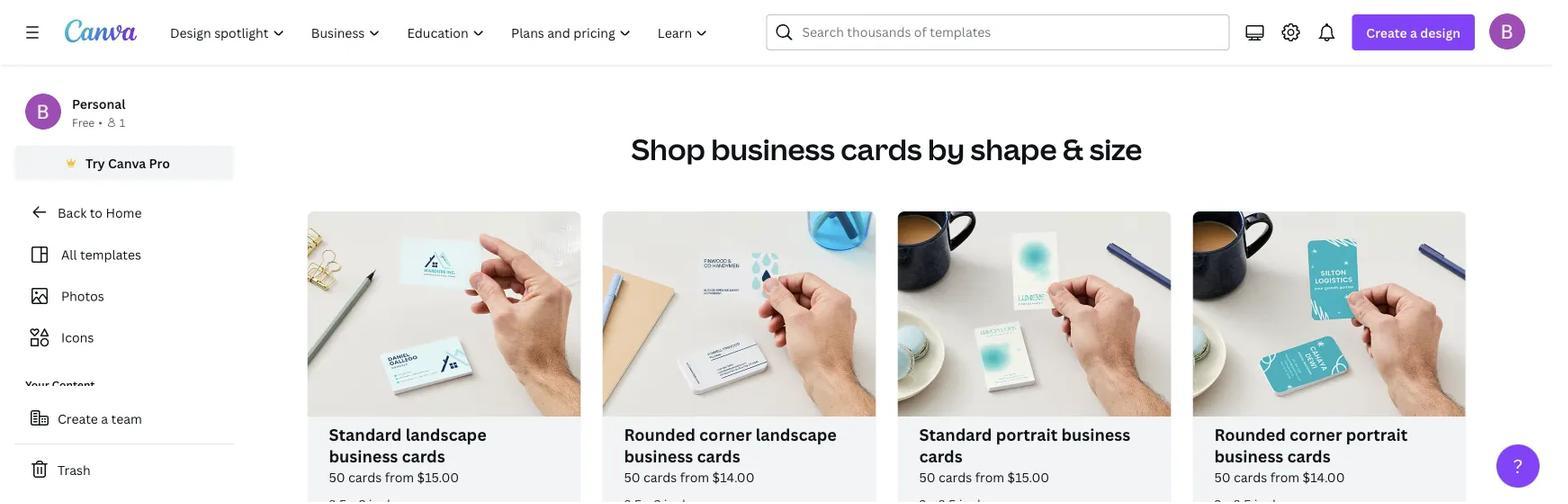 Task type: describe. For each thing, give the bounding box(es) containing it.
2 and from the left
[[969, 14, 993, 31]]

standard for standard portrait business cards
[[919, 423, 992, 445]]

1 and from the left
[[440, 14, 463, 31]]

a for design
[[1410, 24, 1417, 41]]

rounded for rounded corner landscape business cards
[[624, 423, 696, 445]]

shape
[[971, 130, 1057, 169]]

personal
[[72, 95, 125, 112]]

top level navigation element
[[158, 14, 723, 50]]

$14.00 for landscape
[[712, 468, 755, 486]]

trash link
[[14, 452, 234, 488]]

standard
[[1023, 14, 1078, 31]]

create a design
[[1367, 24, 1461, 41]]

create a team button
[[14, 400, 234, 436]]

easy
[[351, 14, 379, 31]]

corner for portrait
[[1290, 423, 1342, 445]]

easy to create and customize
[[351, 14, 529, 31]]

all templates
[[61, 246, 141, 263]]

50 inside rounded corner landscape business cards 50 cards from $14.00
[[624, 468, 640, 486]]

fast and free standard shipping
[[941, 14, 1134, 31]]

shop business cards by shape & size
[[631, 130, 1142, 169]]

free •
[[72, 115, 103, 130]]

rounded corner landscape business cards link
[[624, 423, 855, 467]]

happiness
[[1299, 14, 1362, 31]]

bob builder image
[[1489, 13, 1525, 49]]

business inside standard landscape business cards 50 cards from $15.00
[[329, 445, 398, 467]]

50 inside the standard portrait business cards 50 cards from $15.00
[[919, 468, 936, 486]]

standard landscape business cards 50 cards from $15.00
[[329, 423, 487, 486]]

rounded corner landscape business cards image
[[603, 211, 876, 417]]

by
[[928, 130, 965, 169]]

prints
[[819, 14, 855, 31]]

try
[[86, 154, 105, 171]]

Search search field
[[802, 15, 1218, 49]]

your
[[25, 378, 49, 392]]

$15.00 for portrait
[[1008, 468, 1050, 486]]

quality
[[773, 14, 816, 31]]

try canva pro
[[86, 154, 170, 171]]

your content
[[25, 378, 95, 392]]

standard landscape business cards link
[[329, 423, 559, 467]]

create a design button
[[1352, 14, 1475, 50]]

back
[[58, 204, 87, 221]]

canva
[[108, 154, 146, 171]]

?
[[1513, 453, 1523, 479]]

portrait inside the standard portrait business cards 50 cards from $15.00
[[996, 423, 1058, 445]]

icons
[[61, 329, 94, 346]]

from inside the standard portrait business cards 50 cards from $15.00
[[975, 468, 1005, 486]]

corner for landscape
[[699, 423, 752, 445]]

free
[[72, 115, 95, 130]]

shop
[[631, 130, 705, 169]]

business inside 'rounded corner portrait business cards 50 cards from $14.00'
[[1215, 445, 1284, 467]]

eco-conscious, high-quality prints
[[646, 14, 855, 31]]

design
[[1420, 24, 1461, 41]]

eco-
[[646, 14, 673, 31]]

standard landscape business cards image
[[307, 211, 581, 417]]

to for easy
[[382, 14, 395, 31]]

rounded for rounded corner portrait business cards
[[1215, 423, 1286, 445]]

all templates link
[[25, 238, 223, 272]]

customer happiness guarantee
[[1236, 14, 1427, 31]]



Task type: locate. For each thing, give the bounding box(es) containing it.
standard inside standard landscape business cards 50 cards from $15.00
[[329, 423, 402, 445]]

portrait
[[996, 423, 1058, 445], [1346, 423, 1408, 445]]

create
[[1367, 24, 1407, 41], [58, 410, 98, 427]]

templates
[[80, 246, 141, 263]]

from down rounded corner landscape business cards link
[[680, 468, 709, 486]]

size
[[1090, 130, 1142, 169]]

rounded corner portrait business cards link
[[1215, 423, 1445, 467]]

shipping
[[1081, 14, 1134, 31]]

rounded corner landscape business cards 50 cards from $14.00
[[624, 423, 837, 486]]

$15.00
[[417, 468, 459, 486], [1008, 468, 1050, 486]]

content
[[52, 378, 95, 392]]

0 horizontal spatial to
[[90, 204, 103, 221]]

cards
[[841, 130, 922, 169], [402, 445, 445, 467], [697, 445, 740, 467], [919, 445, 963, 467], [1287, 445, 1331, 467], [348, 468, 382, 486], [644, 468, 677, 486], [939, 468, 972, 486], [1234, 468, 1267, 486]]

$14.00
[[712, 468, 755, 486], [1303, 468, 1345, 486]]

$14.00 down rounded corner landscape business cards link
[[712, 468, 755, 486]]

create inside "dropdown button"
[[1367, 24, 1407, 41]]

1 horizontal spatial to
[[382, 14, 395, 31]]

corner
[[699, 423, 752, 445], [1290, 423, 1342, 445]]

0 vertical spatial to
[[382, 14, 395, 31]]

1 vertical spatial to
[[90, 204, 103, 221]]

standard portrait business cards image
[[898, 211, 1171, 417]]

standard portrait business cards link
[[919, 423, 1150, 467]]

create for create a design
[[1367, 24, 1407, 41]]

0 horizontal spatial portrait
[[996, 423, 1058, 445]]

create a team
[[58, 410, 142, 427]]

to
[[382, 14, 395, 31], [90, 204, 103, 221]]

a
[[1410, 24, 1417, 41], [101, 410, 108, 427]]

0 horizontal spatial $14.00
[[712, 468, 755, 486]]

$15.00 inside the standard portrait business cards 50 cards from $15.00
[[1008, 468, 1050, 486]]

1 horizontal spatial rounded
[[1215, 423, 1286, 445]]

create inside "button"
[[58, 410, 98, 427]]

2 portrait from the left
[[1346, 423, 1408, 445]]

from down standard portrait business cards link
[[975, 468, 1005, 486]]

1 corner from the left
[[699, 423, 752, 445]]

landscape
[[406, 423, 487, 445], [756, 423, 837, 445]]

pro
[[149, 154, 170, 171]]

2 rounded from the left
[[1215, 423, 1286, 445]]

back to home
[[58, 204, 142, 221]]

free
[[996, 14, 1020, 31]]

0 horizontal spatial rounded
[[624, 423, 696, 445]]

3 50 from the left
[[919, 468, 936, 486]]

high-
[[741, 14, 773, 31]]

0 vertical spatial create
[[1367, 24, 1407, 41]]

from inside rounded corner landscape business cards 50 cards from $14.00
[[680, 468, 709, 486]]

landscape inside rounded corner landscape business cards 50 cards from $14.00
[[756, 423, 837, 445]]

corner inside rounded corner landscape business cards 50 cards from $14.00
[[699, 423, 752, 445]]

1 50 from the left
[[329, 468, 345, 486]]

from
[[385, 468, 414, 486], [680, 468, 709, 486], [975, 468, 1005, 486], [1270, 468, 1300, 486]]

0 vertical spatial a
[[1410, 24, 1417, 41]]

try canva pro button
[[14, 146, 234, 180]]

from inside standard landscape business cards 50 cards from $15.00
[[385, 468, 414, 486]]

1 horizontal spatial $14.00
[[1303, 468, 1345, 486]]

to right the back
[[90, 204, 103, 221]]

•
[[98, 115, 103, 130]]

50 inside 'rounded corner portrait business cards 50 cards from $14.00'
[[1215, 468, 1231, 486]]

standard inside the standard portrait business cards 50 cards from $15.00
[[919, 423, 992, 445]]

2 standard from the left
[[919, 423, 992, 445]]

portrait inside 'rounded corner portrait business cards 50 cards from $14.00'
[[1346, 423, 1408, 445]]

from down standard landscape business cards link
[[385, 468, 414, 486]]

landscape inside standard landscape business cards 50 cards from $15.00
[[406, 423, 487, 445]]

? button
[[1497, 445, 1540, 488]]

1 landscape from the left
[[406, 423, 487, 445]]

customer
[[1236, 14, 1296, 31]]

$14.00 inside 'rounded corner portrait business cards 50 cards from $14.00'
[[1303, 468, 1345, 486]]

1
[[120, 115, 125, 130]]

from down the rounded corner portrait business cards link
[[1270, 468, 1300, 486]]

1 $15.00 from the left
[[417, 468, 459, 486]]

create
[[398, 14, 437, 31]]

50
[[329, 468, 345, 486], [624, 468, 640, 486], [919, 468, 936, 486], [1215, 468, 1231, 486]]

$15.00 for landscape
[[417, 468, 459, 486]]

standard portrait business cards 50 cards from $15.00
[[919, 423, 1131, 486]]

1 standard from the left
[[329, 423, 402, 445]]

create down content
[[58, 410, 98, 427]]

a for team
[[101, 410, 108, 427]]

0 horizontal spatial create
[[58, 410, 98, 427]]

photos link
[[25, 279, 223, 313]]

0 horizontal spatial standard
[[329, 423, 402, 445]]

a left design
[[1410, 24, 1417, 41]]

standard
[[329, 423, 402, 445], [919, 423, 992, 445]]

rounded corner portrait business cards 50 cards from $14.00
[[1215, 423, 1408, 486]]

create for create a team
[[58, 410, 98, 427]]

2 landscape from the left
[[756, 423, 837, 445]]

rounded inside 'rounded corner portrait business cards 50 cards from $14.00'
[[1215, 423, 1286, 445]]

trash
[[58, 461, 91, 478]]

rounded
[[624, 423, 696, 445], [1215, 423, 1286, 445]]

corner inside 'rounded corner portrait business cards 50 cards from $14.00'
[[1290, 423, 1342, 445]]

1 horizontal spatial standard
[[919, 423, 992, 445]]

0 horizontal spatial $15.00
[[417, 468, 459, 486]]

from inside 'rounded corner portrait business cards 50 cards from $14.00'
[[1270, 468, 1300, 486]]

and
[[440, 14, 463, 31], [969, 14, 993, 31]]

0 horizontal spatial landscape
[[406, 423, 487, 445]]

photos
[[61, 288, 104, 305]]

1 horizontal spatial portrait
[[1346, 423, 1408, 445]]

1 $14.00 from the left
[[712, 468, 755, 486]]

1 horizontal spatial a
[[1410, 24, 1417, 41]]

1 from from the left
[[385, 468, 414, 486]]

rounded inside rounded corner landscape business cards 50 cards from $14.00
[[624, 423, 696, 445]]

a inside "dropdown button"
[[1410, 24, 1417, 41]]

team
[[111, 410, 142, 427]]

2 corner from the left
[[1290, 423, 1342, 445]]

$14.00 down the rounded corner portrait business cards link
[[1303, 468, 1345, 486]]

business
[[711, 130, 835, 169], [1062, 423, 1131, 445], [329, 445, 398, 467], [624, 445, 693, 467], [1215, 445, 1284, 467]]

back to home link
[[14, 194, 234, 230]]

to for back
[[90, 204, 103, 221]]

50 inside standard landscape business cards 50 cards from $15.00
[[329, 468, 345, 486]]

and left free
[[969, 14, 993, 31]]

2 $14.00 from the left
[[1303, 468, 1345, 486]]

2 50 from the left
[[624, 468, 640, 486]]

1 horizontal spatial and
[[969, 14, 993, 31]]

4 50 from the left
[[1215, 468, 1231, 486]]

$14.00 for portrait
[[1303, 468, 1345, 486]]

1 horizontal spatial $15.00
[[1008, 468, 1050, 486]]

standard for standard landscape business cards
[[329, 423, 402, 445]]

and right create
[[440, 14, 463, 31]]

guarantee
[[1365, 14, 1427, 31]]

0 horizontal spatial a
[[101, 410, 108, 427]]

business inside rounded corner landscape business cards 50 cards from $14.00
[[624, 445, 693, 467]]

to right easy
[[382, 14, 395, 31]]

$15.00 inside standard landscape business cards 50 cards from $15.00
[[417, 468, 459, 486]]

1 horizontal spatial corner
[[1290, 423, 1342, 445]]

0 horizontal spatial and
[[440, 14, 463, 31]]

1 horizontal spatial create
[[1367, 24, 1407, 41]]

rounded corner portrait business cards image
[[1193, 211, 1467, 417]]

business inside the standard portrait business cards 50 cards from $15.00
[[1062, 423, 1131, 445]]

a left the team
[[101, 410, 108, 427]]

None search field
[[766, 14, 1230, 50]]

all
[[61, 246, 77, 263]]

1 portrait from the left
[[996, 423, 1058, 445]]

icons link
[[25, 320, 223, 355]]

4 from from the left
[[1270, 468, 1300, 486]]

0 horizontal spatial corner
[[699, 423, 752, 445]]

$15.00 down standard portrait business cards link
[[1008, 468, 1050, 486]]

3 from from the left
[[975, 468, 1005, 486]]

&
[[1063, 130, 1084, 169]]

a inside "button"
[[101, 410, 108, 427]]

2 from from the left
[[680, 468, 709, 486]]

1 horizontal spatial landscape
[[756, 423, 837, 445]]

customize
[[466, 14, 529, 31]]

1 rounded from the left
[[624, 423, 696, 445]]

create left design
[[1367, 24, 1407, 41]]

fast
[[941, 14, 966, 31]]

$15.00 down standard landscape business cards link
[[417, 468, 459, 486]]

$14.00 inside rounded corner landscape business cards 50 cards from $14.00
[[712, 468, 755, 486]]

home
[[106, 204, 142, 221]]

1 vertical spatial create
[[58, 410, 98, 427]]

2 $15.00 from the left
[[1008, 468, 1050, 486]]

conscious,
[[673, 14, 738, 31]]

1 vertical spatial a
[[101, 410, 108, 427]]



Task type: vqa. For each thing, say whether or not it's contained in the screenshot.
'Some' on the left top of page
no



